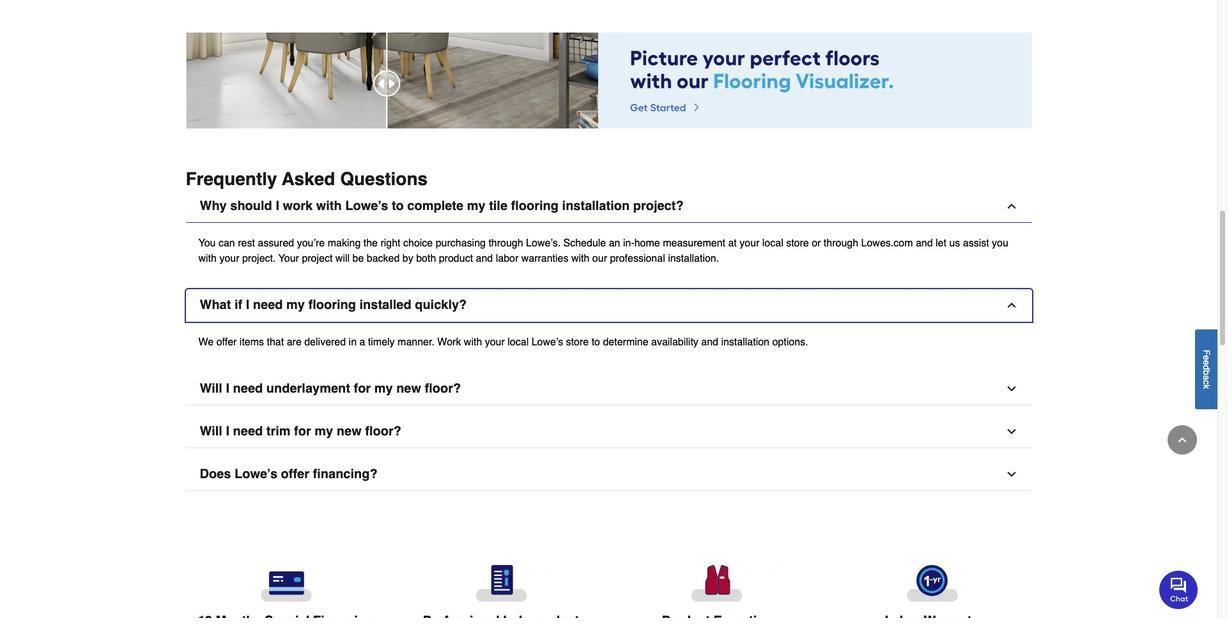 Task type: describe. For each thing, give the bounding box(es) containing it.
why should i work with lowe's to complete my tile flooring installation project? button
[[186, 190, 1032, 223]]

are
[[287, 337, 302, 348]]

the
[[364, 238, 378, 249]]

that
[[267, 337, 284, 348]]

complete
[[407, 199, 464, 213]]

d
[[1202, 365, 1212, 370]]

items
[[240, 337, 264, 348]]

you
[[198, 238, 216, 249]]

flooring inside button
[[511, 199, 559, 213]]

quickly?
[[415, 298, 467, 312]]

1 through from the left
[[489, 238, 523, 249]]

in
[[349, 337, 357, 348]]

1 vertical spatial your
[[219, 253, 239, 264]]

assured
[[258, 238, 294, 249]]

1 vertical spatial store
[[566, 337, 589, 348]]

in-
[[623, 238, 635, 249]]

with inside button
[[316, 199, 342, 213]]

f
[[1202, 350, 1212, 355]]

will
[[335, 253, 350, 264]]

will i need underlayment for my new floor?
[[200, 381, 461, 396]]

you're
[[297, 238, 325, 249]]

labor
[[496, 253, 519, 264]]

frequently asked questions
[[186, 169, 428, 189]]

options.
[[772, 337, 808, 348]]

making
[[328, 238, 361, 249]]

we
[[198, 337, 214, 348]]

should
[[230, 199, 272, 213]]

with down 'you'
[[198, 253, 217, 264]]

installation.
[[668, 253, 719, 264]]

local inside "you can rest assured you're making the right choice purchasing through lowe's. schedule an in-home measurement at your local store or through lowes.com and let us assist you with your project. your project will be backed by both product and labor warranties with our professional installation."
[[762, 238, 783, 249]]

need for underlayment
[[233, 381, 263, 396]]

questions
[[340, 169, 428, 189]]

picture your perfect floors with our flooring visualizer. get started. image
[[186, 33, 1032, 129]]

scroll to top element
[[1168, 426, 1197, 455]]

choice
[[403, 238, 433, 249]]

does lowe's offer financing? button
[[186, 459, 1032, 491]]

delivered
[[304, 337, 346, 348]]

2 vertical spatial your
[[485, 337, 505, 348]]

1 vertical spatial local
[[508, 337, 529, 348]]

for for trim
[[294, 424, 311, 439]]

professional
[[610, 253, 665, 264]]

1 horizontal spatial and
[[701, 337, 718, 348]]

lowes.com
[[861, 238, 913, 249]]

purchasing
[[436, 238, 486, 249]]

2 horizontal spatial and
[[916, 238, 933, 249]]

your
[[279, 253, 299, 264]]

chevron down image for will i need underlayment for my new floor?
[[1005, 383, 1018, 395]]

will i need trim for my new floor?
[[200, 424, 401, 439]]

or
[[812, 238, 821, 249]]

with right "work"
[[464, 337, 482, 348]]

lowe's inside button
[[235, 467, 277, 482]]

an
[[609, 238, 620, 249]]

2 e from the top
[[1202, 360, 1212, 365]]

why
[[200, 199, 227, 213]]

0 horizontal spatial offer
[[216, 337, 237, 348]]

i inside button
[[276, 199, 279, 213]]

flooring inside button
[[308, 298, 356, 312]]

will i need underlayment for my new floor? button
[[186, 373, 1032, 406]]

us
[[949, 238, 960, 249]]

1 vertical spatial lowe's
[[532, 337, 563, 348]]

project?
[[633, 199, 684, 213]]

k
[[1202, 385, 1212, 389]]

we offer items that are delivered in a timely manner. work with your local lowe's store to determine availability and installation options.
[[198, 337, 808, 348]]

you
[[992, 238, 1009, 249]]

trim
[[266, 424, 291, 439]]

my up the are
[[286, 298, 305, 312]]

my inside button
[[467, 199, 486, 213]]

let
[[936, 238, 947, 249]]

floor? for will i need trim for my new floor?
[[365, 424, 401, 439]]

lowe's inside button
[[345, 199, 388, 213]]

can
[[219, 238, 235, 249]]

asked
[[282, 169, 335, 189]]

chevron up image
[[1176, 434, 1189, 447]]

2 through from the left
[[824, 238, 859, 249]]

a dark blue credit card icon. image
[[188, 565, 383, 603]]

does
[[200, 467, 231, 482]]

will for will i need trim for my new floor?
[[200, 424, 222, 439]]

measurement
[[663, 238, 725, 249]]

will i need trim for my new floor? button
[[186, 416, 1032, 448]]

timely
[[368, 337, 395, 348]]

why should i work with lowe's to complete my tile flooring installation project?
[[200, 199, 684, 213]]

you can rest assured you're making the right choice purchasing through lowe's. schedule an in-home measurement at your local store or through lowes.com and let us assist you with your project. your project will be backed by both product and labor warranties with our professional installation.
[[198, 238, 1009, 264]]

product
[[439, 253, 473, 264]]

my down timely
[[374, 381, 393, 396]]

b
[[1202, 370, 1212, 375]]

what if i need my flooring installed quickly?
[[200, 298, 467, 312]]

to inside button
[[392, 199, 404, 213]]

by
[[403, 253, 413, 264]]



Task type: vqa. For each thing, say whether or not it's contained in the screenshot.
Learn your hardiness zone to help find plants that tolerate the winters in your area — plants that are considered to be hardy for your zone.
no



Task type: locate. For each thing, give the bounding box(es) containing it.
financing?
[[313, 467, 378, 482]]

need
[[253, 298, 283, 312], [233, 381, 263, 396], [233, 424, 263, 439]]

assist
[[963, 238, 989, 249]]

0 vertical spatial chevron up image
[[1005, 200, 1018, 213]]

1 chevron down image from the top
[[1005, 383, 1018, 395]]

to down questions at the top left of page
[[392, 199, 404, 213]]

right
[[381, 238, 400, 249]]

chevron up image up you on the right of the page
[[1005, 200, 1018, 213]]

to left determine
[[592, 337, 600, 348]]

for down in
[[354, 381, 371, 396]]

store
[[786, 238, 809, 249], [566, 337, 589, 348]]

0 vertical spatial your
[[740, 238, 760, 249]]

be
[[353, 253, 364, 264]]

backed
[[367, 253, 400, 264]]

floor? for will i need underlayment for my new floor?
[[425, 381, 461, 396]]

store inside "you can rest assured you're making the right choice purchasing through lowe's. schedule an in-home measurement at your local store or through lowes.com and let us assist you with your project. your project will be backed by both product and labor warranties with our professional installation."
[[786, 238, 809, 249]]

2 vertical spatial and
[[701, 337, 718, 348]]

0 horizontal spatial through
[[489, 238, 523, 249]]

0 vertical spatial flooring
[[511, 199, 559, 213]]

1 horizontal spatial new
[[396, 381, 421, 396]]

your right at
[[740, 238, 760, 249]]

local
[[762, 238, 783, 249], [508, 337, 529, 348]]

0 vertical spatial to
[[392, 199, 404, 213]]

installed
[[360, 298, 411, 312]]

need inside will i need trim for my new floor? button
[[233, 424, 263, 439]]

1 vertical spatial flooring
[[308, 298, 356, 312]]

your down can
[[219, 253, 239, 264]]

chevron down image down chevron down icon on the bottom of page
[[1005, 468, 1018, 481]]

1 will from the top
[[200, 381, 222, 396]]

will down we
[[200, 381, 222, 396]]

will for will i need underlayment for my new floor?
[[200, 381, 222, 396]]

store left or
[[786, 238, 809, 249]]

2 chevron up image from the top
[[1005, 299, 1018, 312]]

new inside will i need trim for my new floor? button
[[337, 424, 362, 439]]

new for will i need underlayment for my new floor?
[[396, 381, 421, 396]]

0 vertical spatial chevron down image
[[1005, 383, 1018, 395]]

through up labor
[[489, 238, 523, 249]]

a
[[360, 337, 365, 348], [1202, 375, 1212, 380]]

and left labor
[[476, 253, 493, 264]]

0 vertical spatial a
[[360, 337, 365, 348]]

flooring
[[511, 199, 559, 213], [308, 298, 356, 312]]

2 horizontal spatial your
[[740, 238, 760, 249]]

e up d
[[1202, 355, 1212, 360]]

0 horizontal spatial lowe's
[[235, 467, 277, 482]]

1 horizontal spatial flooring
[[511, 199, 559, 213]]

1 vertical spatial chevron down image
[[1005, 468, 1018, 481]]

new up financing?
[[337, 424, 362, 439]]

my down will i need underlayment for my new floor?
[[315, 424, 333, 439]]

project.
[[242, 253, 276, 264]]

chevron up image for what if i need my flooring installed quickly?
[[1005, 299, 1018, 312]]

1 horizontal spatial store
[[786, 238, 809, 249]]

will
[[200, 381, 222, 396], [200, 424, 222, 439]]

0 horizontal spatial a
[[360, 337, 365, 348]]

0 horizontal spatial store
[[566, 337, 589, 348]]

1 horizontal spatial local
[[762, 238, 783, 249]]

work
[[437, 337, 461, 348]]

1 vertical spatial installation
[[721, 337, 770, 348]]

chevron down image
[[1005, 383, 1018, 395], [1005, 468, 1018, 481]]

0 vertical spatial offer
[[216, 337, 237, 348]]

chat invite button image
[[1160, 571, 1198, 610]]

1 horizontal spatial a
[[1202, 375, 1212, 380]]

0 vertical spatial store
[[786, 238, 809, 249]]

tile
[[489, 199, 508, 213]]

floor? up financing?
[[365, 424, 401, 439]]

0 horizontal spatial your
[[219, 253, 239, 264]]

0 horizontal spatial installation
[[562, 199, 630, 213]]

a blue 1-year labor warranty icon. image
[[834, 565, 1029, 603]]

0 vertical spatial will
[[200, 381, 222, 396]]

1 vertical spatial chevron up image
[[1005, 299, 1018, 312]]

0 vertical spatial lowe's
[[345, 199, 388, 213]]

0 horizontal spatial new
[[337, 424, 362, 439]]

schedule
[[563, 238, 606, 249]]

1 vertical spatial a
[[1202, 375, 1212, 380]]

a lowe's red vest icon. image
[[619, 565, 814, 603]]

1 horizontal spatial floor?
[[425, 381, 461, 396]]

1 horizontal spatial offer
[[281, 467, 309, 482]]

e up b
[[1202, 360, 1212, 365]]

chevron down image inside will i need underlayment for my new floor? button
[[1005, 383, 1018, 395]]

1 horizontal spatial through
[[824, 238, 859, 249]]

underlayment
[[266, 381, 350, 396]]

installation
[[562, 199, 630, 213], [721, 337, 770, 348]]

1 vertical spatial floor?
[[365, 424, 401, 439]]

0 vertical spatial need
[[253, 298, 283, 312]]

need inside what if i need my flooring installed quickly? button
[[253, 298, 283, 312]]

floor?
[[425, 381, 461, 396], [365, 424, 401, 439]]

chevron up image for why should i work with lowe's to complete my tile flooring installation project?
[[1005, 200, 1018, 213]]

need down items
[[233, 381, 263, 396]]

at
[[728, 238, 737, 249]]

1 vertical spatial to
[[592, 337, 600, 348]]

0 horizontal spatial floor?
[[365, 424, 401, 439]]

new
[[396, 381, 421, 396], [337, 424, 362, 439]]

with right work
[[316, 199, 342, 213]]

i
[[276, 199, 279, 213], [246, 298, 249, 312], [226, 381, 229, 396], [226, 424, 229, 439]]

0 vertical spatial for
[[354, 381, 371, 396]]

your
[[740, 238, 760, 249], [219, 253, 239, 264], [485, 337, 505, 348]]

1 vertical spatial and
[[476, 253, 493, 264]]

1 horizontal spatial for
[[354, 381, 371, 396]]

a dark blue background check icon. image
[[404, 565, 599, 603]]

1 e from the top
[[1202, 355, 1212, 360]]

installation up schedule
[[562, 199, 630, 213]]

0 vertical spatial new
[[396, 381, 421, 396]]

chevron down image up chevron down icon on the bottom of page
[[1005, 383, 1018, 395]]

1 chevron up image from the top
[[1005, 200, 1018, 213]]

our
[[592, 253, 607, 264]]

0 horizontal spatial local
[[508, 337, 529, 348]]

0 horizontal spatial flooring
[[308, 298, 356, 312]]

installation left 'options.'
[[721, 337, 770, 348]]

2 vertical spatial lowe's
[[235, 467, 277, 482]]

and
[[916, 238, 933, 249], [476, 253, 493, 264], [701, 337, 718, 348]]

1 horizontal spatial your
[[485, 337, 505, 348]]

a up k
[[1202, 375, 1212, 380]]

1 horizontal spatial lowe's
[[345, 199, 388, 213]]

0 vertical spatial local
[[762, 238, 783, 249]]

warranties
[[521, 253, 569, 264]]

f e e d b a c k button
[[1195, 330, 1218, 409]]

flooring up delivered
[[308, 298, 356, 312]]

offer right we
[[216, 337, 237, 348]]

2 horizontal spatial lowe's
[[532, 337, 563, 348]]

chevron up image down you on the right of the page
[[1005, 299, 1018, 312]]

rest
[[238, 238, 255, 249]]

for right the trim in the left of the page
[[294, 424, 311, 439]]

home
[[635, 238, 660, 249]]

c
[[1202, 380, 1212, 385]]

offer
[[216, 337, 237, 348], [281, 467, 309, 482]]

chevron up image inside why should i work with lowe's to complete my tile flooring installation project? button
[[1005, 200, 1018, 213]]

if
[[235, 298, 242, 312]]

0 horizontal spatial and
[[476, 253, 493, 264]]

lowe's
[[345, 199, 388, 213], [532, 337, 563, 348], [235, 467, 277, 482]]

need for trim
[[233, 424, 263, 439]]

your right "work"
[[485, 337, 505, 348]]

0 vertical spatial and
[[916, 238, 933, 249]]

chevron up image
[[1005, 200, 1018, 213], [1005, 299, 1018, 312]]

0 horizontal spatial for
[[294, 424, 311, 439]]

a right in
[[360, 337, 365, 348]]

work
[[283, 199, 313, 213]]

a inside button
[[1202, 375, 1212, 380]]

my
[[467, 199, 486, 213], [286, 298, 305, 312], [374, 381, 393, 396], [315, 424, 333, 439]]

offer inside button
[[281, 467, 309, 482]]

1 vertical spatial for
[[294, 424, 311, 439]]

for for underlayment
[[354, 381, 371, 396]]

determine
[[603, 337, 649, 348]]

with
[[316, 199, 342, 213], [198, 253, 217, 264], [571, 253, 590, 264], [464, 337, 482, 348]]

new for will i need trim for my new floor?
[[337, 424, 362, 439]]

and left let
[[916, 238, 933, 249]]

chevron down image inside does lowe's offer financing? button
[[1005, 468, 1018, 481]]

frequently
[[186, 169, 277, 189]]

2 chevron down image from the top
[[1005, 468, 1018, 481]]

e
[[1202, 355, 1212, 360], [1202, 360, 1212, 365]]

what
[[200, 298, 231, 312]]

will up does
[[200, 424, 222, 439]]

need left the trim in the left of the page
[[233, 424, 263, 439]]

flooring right tile
[[511, 199, 559, 213]]

1 horizontal spatial installation
[[721, 337, 770, 348]]

my left tile
[[467, 199, 486, 213]]

chevron down image for does lowe's offer financing?
[[1005, 468, 1018, 481]]

1 horizontal spatial to
[[592, 337, 600, 348]]

new inside will i need underlayment for my new floor? button
[[396, 381, 421, 396]]

for
[[354, 381, 371, 396], [294, 424, 311, 439]]

what if i need my flooring installed quickly? button
[[186, 289, 1032, 322]]

new down manner.
[[396, 381, 421, 396]]

manner.
[[398, 337, 435, 348]]

availability
[[651, 337, 699, 348]]

through
[[489, 238, 523, 249], [824, 238, 859, 249]]

floor? down "work"
[[425, 381, 461, 396]]

chevron up image inside what if i need my flooring installed quickly? button
[[1005, 299, 1018, 312]]

0 vertical spatial installation
[[562, 199, 630, 213]]

2 vertical spatial need
[[233, 424, 263, 439]]

0 horizontal spatial to
[[392, 199, 404, 213]]

and right availability
[[701, 337, 718, 348]]

1 vertical spatial offer
[[281, 467, 309, 482]]

need right if
[[253, 298, 283, 312]]

does lowe's offer financing?
[[200, 467, 378, 482]]

to
[[392, 199, 404, 213], [592, 337, 600, 348]]

lowe's.
[[526, 238, 561, 249]]

1 vertical spatial new
[[337, 424, 362, 439]]

store left determine
[[566, 337, 589, 348]]

project
[[302, 253, 333, 264]]

through right or
[[824, 238, 859, 249]]

1 vertical spatial will
[[200, 424, 222, 439]]

offer down will i need trim for my new floor?
[[281, 467, 309, 482]]

2 will from the top
[[200, 424, 222, 439]]

f e e d b a c k
[[1202, 350, 1212, 389]]

need inside will i need underlayment for my new floor? button
[[233, 381, 263, 396]]

chevron down image
[[1005, 425, 1018, 438]]

installation inside button
[[562, 199, 630, 213]]

0 vertical spatial floor?
[[425, 381, 461, 396]]

with down schedule
[[571, 253, 590, 264]]

1 vertical spatial need
[[233, 381, 263, 396]]

both
[[416, 253, 436, 264]]



